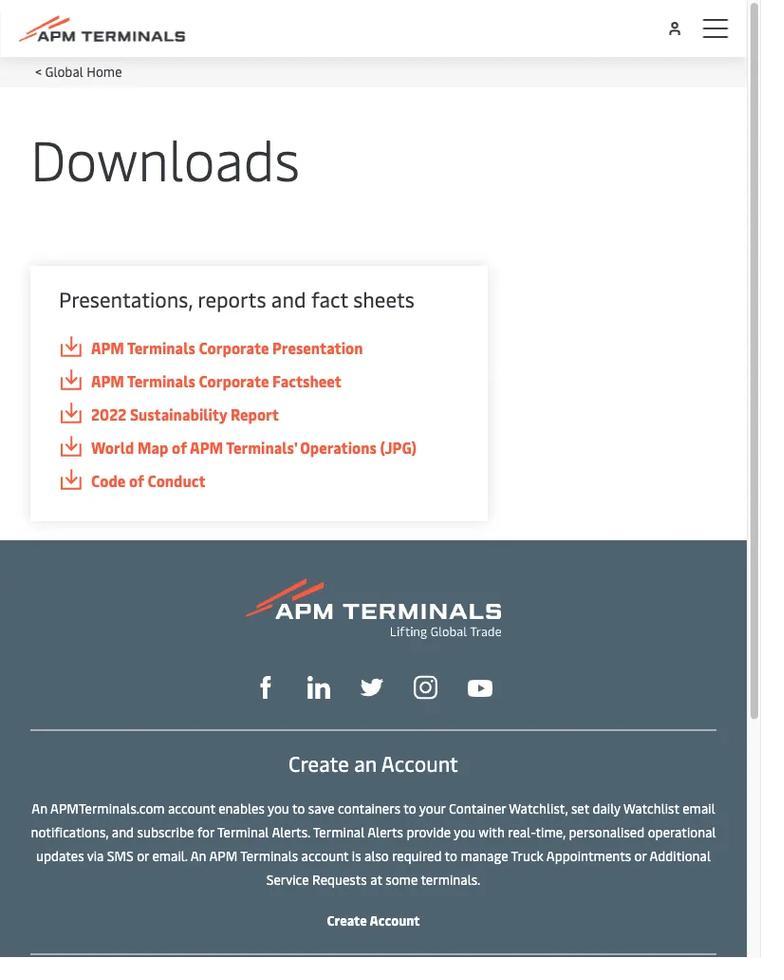 Task type: describe. For each thing, give the bounding box(es) containing it.
global
[[45, 62, 83, 80]]

1 horizontal spatial an
[[191, 846, 206, 865]]

also
[[365, 846, 389, 865]]

apmt footer logo image
[[246, 578, 501, 639]]

notifications,
[[31, 823, 109, 841]]

watchlist,
[[509, 799, 568, 817]]

container
[[449, 799, 506, 817]]

required
[[392, 846, 442, 865]]

twitter image
[[361, 676, 384, 699]]

2 terminal from the left
[[313, 823, 365, 841]]

your
[[420, 799, 446, 817]]

and inside an apmterminals.com account enables you to save containers to your container watchlist, set daily watchlist email notifications, and subscribe for terminal alerts. terminal alerts provide you with real-time, personalised operational updates via sms or email. an apm terminals account is also required to manage truck appointments or additional service requests at some terminals.
[[112, 823, 134, 841]]

corporate for factsheet
[[199, 371, 269, 391]]

sheets
[[353, 285, 415, 313]]

real-
[[508, 823, 536, 841]]

presentation
[[273, 338, 363, 358]]

email.
[[152, 846, 188, 865]]

apm inside an apmterminals.com account enables you to save containers to your container watchlist, set daily watchlist email notifications, and subscribe for terminal alerts. terminal alerts provide you with real-time, personalised operational updates via sms or email. an apm terminals account is also required to manage truck appointments or additional service requests at some terminals.
[[209, 846, 238, 865]]

code of conduct
[[91, 471, 206, 491]]

create an account
[[289, 749, 459, 777]]

reports
[[198, 285, 266, 313]]

(jpg)
[[380, 437, 417, 458]]

conduct
[[148, 471, 206, 491]]

report
[[231, 404, 279, 424]]

operations
[[300, 437, 377, 458]]

terminals inside an apmterminals.com account enables you to save containers to your container watchlist, set daily watchlist email notifications, and subscribe for terminal alerts. terminal alerts provide you with real-time, personalised operational updates via sms or email. an apm terminals account is also required to manage truck appointments or additional service requests at some terminals.
[[240, 846, 298, 865]]

sms
[[107, 846, 134, 865]]

0 horizontal spatial to
[[292, 799, 305, 817]]

0 horizontal spatial an
[[32, 799, 48, 817]]

apm terminals corporate factsheet link
[[59, 369, 460, 393]]

sustainability
[[130, 404, 227, 424]]

linkedin image
[[308, 676, 330, 699]]

map
[[138, 437, 169, 458]]

some
[[386, 870, 418, 888]]

presentations, reports and fact sheets
[[59, 285, 415, 313]]

create for create an account
[[289, 749, 349, 777]]

alerts
[[368, 823, 404, 841]]

home
[[87, 62, 122, 80]]

instagram link
[[414, 673, 438, 699]]

an apmterminals.com account enables you to save containers to your container watchlist, set daily watchlist email notifications, and subscribe for terminal alerts. terminal alerts provide you with real-time, personalised operational updates via sms or email. an apm terminals account is also required to manage truck appointments or additional service requests at some terminals.
[[31, 799, 717, 888]]

apm inside world map of apm terminals' operations (jpg) "link"
[[190, 437, 223, 458]]

terminals.
[[421, 870, 481, 888]]

service
[[267, 870, 309, 888]]

create account link
[[327, 911, 420, 929]]

world map of apm terminals' operations (jpg) link
[[59, 436, 460, 460]]

1 horizontal spatial to
[[404, 799, 417, 817]]

code of conduct link
[[59, 469, 460, 493]]

1 vertical spatial account
[[370, 911, 420, 929]]

create for create account
[[327, 911, 367, 929]]

via
[[87, 846, 104, 865]]

1 terminal from the left
[[217, 823, 269, 841]]

terminals for apm terminals corporate presentation
[[127, 338, 195, 358]]

with
[[479, 823, 505, 841]]

email
[[683, 799, 716, 817]]

presentations,
[[59, 285, 193, 313]]

daily
[[593, 799, 621, 817]]

apm terminals corporate presentation link
[[59, 336, 460, 360]]

at
[[371, 870, 383, 888]]

0 vertical spatial and
[[271, 285, 306, 313]]

fill 44 link
[[361, 674, 384, 699]]

apm up the 2022
[[91, 371, 124, 391]]

is
[[352, 846, 361, 865]]

apm inside apm terminals corporate presentation "link"
[[91, 338, 124, 358]]

world
[[91, 437, 134, 458]]



Task type: locate. For each thing, give the bounding box(es) containing it.
1 vertical spatial terminals
[[127, 371, 195, 391]]

you up alerts.
[[268, 799, 289, 817]]

and
[[271, 285, 306, 313], [112, 823, 134, 841]]

world map of apm terminals' operations (jpg)
[[91, 437, 417, 458]]

instagram image
[[414, 676, 438, 699]]

terminal
[[217, 823, 269, 841], [313, 823, 365, 841]]

code
[[91, 471, 126, 491]]

account up for
[[168, 799, 215, 817]]

0 vertical spatial of
[[172, 437, 187, 458]]

terminals for apm terminals corporate factsheet
[[127, 371, 195, 391]]

0 vertical spatial account
[[168, 799, 215, 817]]

truck
[[511, 846, 544, 865]]

1 horizontal spatial account
[[302, 846, 349, 865]]

terminals up sustainability
[[127, 371, 195, 391]]

0 vertical spatial an
[[32, 799, 48, 817]]

account down "some"
[[370, 911, 420, 929]]

an down for
[[191, 846, 206, 865]]

0 vertical spatial you
[[268, 799, 289, 817]]

1 vertical spatial of
[[129, 471, 144, 491]]

2 horizontal spatial to
[[445, 846, 458, 865]]

apm down presentations,
[[91, 338, 124, 358]]

and up sms
[[112, 823, 134, 841]]

0 horizontal spatial account
[[168, 799, 215, 817]]

1 vertical spatial create
[[327, 911, 367, 929]]

0 horizontal spatial of
[[129, 471, 144, 491]]

<
[[35, 62, 42, 80]]

you
[[268, 799, 289, 817], [454, 823, 476, 841]]

to left your in the bottom right of the page
[[404, 799, 417, 817]]

requests
[[312, 870, 367, 888]]

appointments
[[547, 846, 632, 865]]

time,
[[536, 823, 566, 841]]

updates
[[36, 846, 84, 865]]

save
[[308, 799, 335, 817]]

create down requests
[[327, 911, 367, 929]]

1 horizontal spatial of
[[172, 437, 187, 458]]

an up notifications,
[[32, 799, 48, 817]]

to
[[292, 799, 305, 817], [404, 799, 417, 817], [445, 846, 458, 865]]

of right "map" on the left
[[172, 437, 187, 458]]

watchlist
[[624, 799, 680, 817]]

subscribe
[[137, 823, 194, 841]]

provide
[[407, 823, 451, 841]]

manage
[[461, 846, 509, 865]]

additional
[[650, 846, 711, 865]]

create
[[289, 749, 349, 777], [327, 911, 367, 929]]

0 vertical spatial terminals
[[127, 338, 195, 358]]

corporate for presentation
[[199, 338, 269, 358]]

factsheet
[[273, 371, 342, 391]]

terminal down 'enables'
[[217, 823, 269, 841]]

apm terminals corporate presentation
[[91, 338, 363, 358]]

1 vertical spatial and
[[112, 823, 134, 841]]

or right sms
[[137, 846, 149, 865]]

corporate up apm terminals corporate factsheet
[[199, 338, 269, 358]]

you down container
[[454, 823, 476, 841]]

shape link
[[255, 674, 277, 699]]

operational
[[648, 823, 717, 841]]

corporate
[[199, 338, 269, 358], [199, 371, 269, 391]]

2022 sustainability report
[[91, 404, 279, 424]]

1 horizontal spatial or
[[635, 846, 647, 865]]

1 horizontal spatial and
[[271, 285, 306, 313]]

1 horizontal spatial you
[[454, 823, 476, 841]]

1 vertical spatial account
[[302, 846, 349, 865]]

apm terminals corporate factsheet
[[91, 371, 342, 391]]

account up your in the bottom right of the page
[[382, 749, 459, 777]]

apm
[[91, 338, 124, 358], [91, 371, 124, 391], [190, 437, 223, 458], [209, 846, 238, 865]]

personalised
[[569, 823, 645, 841]]

set
[[572, 799, 590, 817]]

downloads
[[30, 120, 300, 195]]

account up requests
[[302, 846, 349, 865]]

2 corporate from the top
[[199, 371, 269, 391]]

create account
[[327, 911, 420, 929]]

apmterminals.com
[[50, 799, 165, 817]]

to left save at the bottom left
[[292, 799, 305, 817]]

create up save at the bottom left
[[289, 749, 349, 777]]

an
[[32, 799, 48, 817], [191, 846, 206, 865]]

0 horizontal spatial terminal
[[217, 823, 269, 841]]

terminals up 'service'
[[240, 846, 298, 865]]

facebook image
[[255, 676, 277, 699]]

1 corporate from the top
[[199, 338, 269, 358]]

global home link
[[45, 62, 122, 80]]

1 horizontal spatial terminal
[[313, 823, 365, 841]]

0 vertical spatial account
[[382, 749, 459, 777]]

1 vertical spatial an
[[191, 846, 206, 865]]

apm down 2022 sustainability report
[[190, 437, 223, 458]]

account
[[168, 799, 215, 817], [302, 846, 349, 865]]

or left the additional
[[635, 846, 647, 865]]

1 vertical spatial corporate
[[199, 371, 269, 391]]

containers
[[338, 799, 401, 817]]

< global home
[[35, 62, 122, 80]]

0 vertical spatial corporate
[[199, 338, 269, 358]]

youtube image
[[468, 680, 493, 697]]

terminals inside "link"
[[127, 338, 195, 358]]

0 vertical spatial create
[[289, 749, 349, 777]]

enables
[[219, 799, 265, 817]]

1 or from the left
[[137, 846, 149, 865]]

terminals'
[[226, 437, 297, 458]]

terminal down save at the bottom left
[[313, 823, 365, 841]]

corporate down apm terminals corporate presentation
[[199, 371, 269, 391]]

to up terminals.
[[445, 846, 458, 865]]

2022
[[91, 404, 127, 424]]

corporate inside "link"
[[199, 338, 269, 358]]

linkedin__x28_alt_x29__3_ link
[[308, 674, 330, 699]]

of right code
[[129, 471, 144, 491]]

of inside "link"
[[172, 437, 187, 458]]

of
[[172, 437, 187, 458], [129, 471, 144, 491]]

0 horizontal spatial and
[[112, 823, 134, 841]]

1 vertical spatial you
[[454, 823, 476, 841]]

for
[[197, 823, 215, 841]]

0 horizontal spatial you
[[268, 799, 289, 817]]

2 vertical spatial terminals
[[240, 846, 298, 865]]

apm down for
[[209, 846, 238, 865]]

2022 sustainability report link
[[59, 403, 460, 426]]

or
[[137, 846, 149, 865], [635, 846, 647, 865]]

fact
[[311, 285, 348, 313]]

and left 'fact'
[[271, 285, 306, 313]]

an
[[354, 749, 377, 777]]

account
[[382, 749, 459, 777], [370, 911, 420, 929]]

0 horizontal spatial or
[[137, 846, 149, 865]]

alerts.
[[272, 823, 310, 841]]

you tube link
[[468, 674, 493, 698]]

terminals down presentations,
[[127, 338, 195, 358]]

2 or from the left
[[635, 846, 647, 865]]

terminals
[[127, 338, 195, 358], [127, 371, 195, 391], [240, 846, 298, 865]]



Task type: vqa. For each thing, say whether or not it's contained in the screenshot.
Age
no



